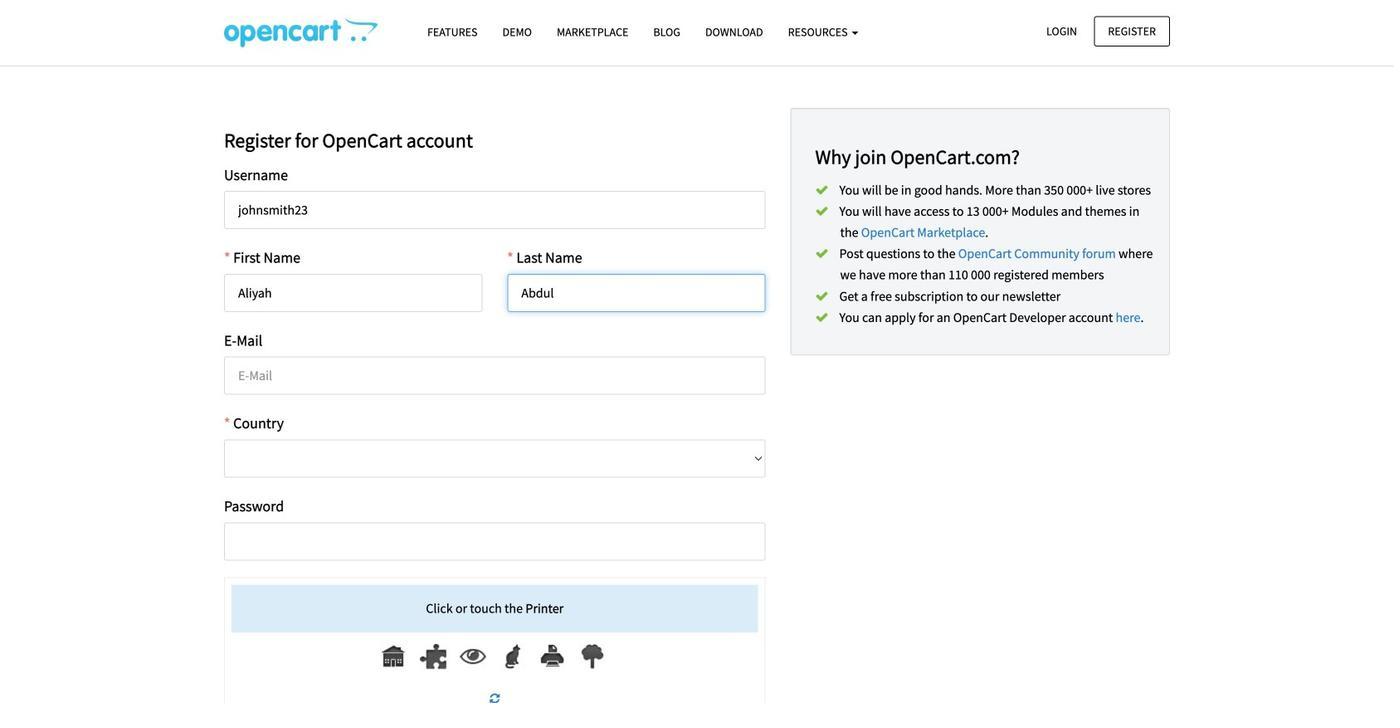 Task type: locate. For each thing, give the bounding box(es) containing it.
None password field
[[224, 523, 766, 561]]

Last Name text field
[[508, 274, 766, 312]]



Task type: vqa. For each thing, say whether or not it's contained in the screenshot.
effortless
no



Task type: describe. For each thing, give the bounding box(es) containing it.
First Name text field
[[224, 274, 483, 312]]

opencart - account register image
[[224, 17, 378, 47]]

E-Mail text field
[[224, 357, 766, 395]]

refresh image
[[490, 693, 500, 703]]

Username text field
[[224, 191, 766, 229]]



